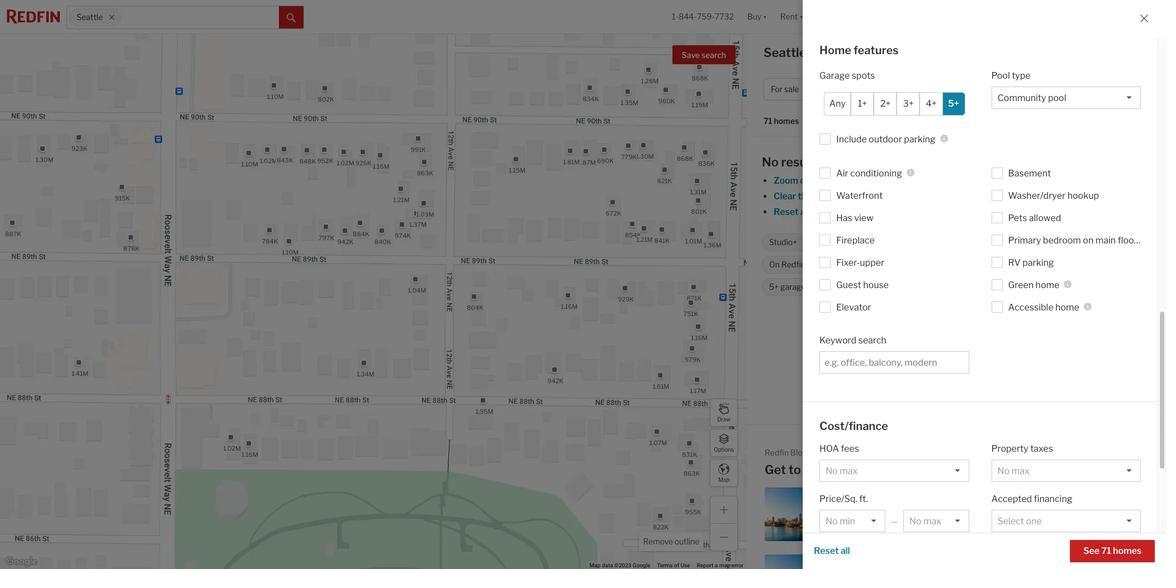 Task type: describe. For each thing, give the bounding box(es) containing it.
zoom out button
[[773, 176, 815, 186]]

871k
[[687, 295, 702, 303]]

keyword
[[820, 335, 857, 346]]

1+ radio
[[851, 92, 874, 116]]

884k
[[353, 230, 369, 238]]

accepted financing
[[992, 494, 1073, 505]]

your
[[912, 207, 930, 218]]

1.01m
[[685, 238, 702, 245]]

1 horizontal spatial 942k
[[548, 377, 564, 385]]

accessible home
[[1009, 302, 1080, 313]]

180
[[847, 260, 861, 270]]

all inside zoom out clear the map boundary reset all filters or remove one of your filters below to see more homes
[[801, 207, 810, 218]]

exploring beyond the emerald city: 8 unique places to visit near seattle link
[[957, 488, 1135, 542]]

remove studio+ / 2.5+ ba image
[[1052, 86, 1058, 93]]

on
[[769, 260, 780, 270]]

seattle down "neighborhoods:"
[[869, 521, 894, 529]]

view
[[855, 213, 874, 223]]

more inside zoom out clear the map boundary reset all filters or remove one of your filters below to see more homes
[[1013, 207, 1035, 218]]

basement
[[1009, 168, 1051, 179]]

accepted
[[992, 494, 1032, 505]]

list box for property taxes
[[992, 460, 1141, 483]]

rv parking
[[1009, 258, 1054, 268]]

1 horizontal spatial filters
[[932, 207, 957, 218]]

remove 5+ garage spots image
[[834, 284, 841, 291]]

use
[[681, 563, 690, 569]]

all filters • 7
[[1092, 85, 1136, 94]]

garage spots
[[820, 70, 875, 81]]

0 horizontal spatial 1.02m
[[223, 445, 241, 453]]

1.04m
[[408, 287, 426, 295]]

exploring beyond the emerald city: 8 unique places to visit near seattle
[[1037, 501, 1130, 529]]

841k
[[655, 237, 670, 245]]

to inside 21 popular seattle neighborhoods: where to live in seattle in 2023
[[926, 511, 933, 519]]

0 vertical spatial 942k
[[337, 238, 354, 246]]

1.07m
[[650, 440, 667, 447]]

2+
[[881, 98, 891, 109]]

5+ for 5+
[[948, 98, 960, 109]]

2+ radio
[[874, 92, 897, 116]]

1.81m
[[563, 158, 580, 166]]

0 vertical spatial 1.10m
[[267, 93, 284, 100]]

homes inside zoom out clear the map boundary reset all filters or remove one of your filters below to see more homes
[[1037, 207, 1066, 218]]

submit search image
[[287, 13, 296, 22]]

1 vertical spatial 863k
[[684, 470, 700, 478]]

primary
[[1009, 235, 1041, 246]]

0 horizontal spatial more
[[807, 260, 827, 270]]

options
[[714, 447, 734, 453]]

active, under contract/pending
[[999, 238, 1112, 247]]

active,
[[999, 238, 1024, 247]]

915k
[[115, 194, 130, 202]]

4+ radio
[[920, 92, 943, 116]]

see 71 homes
[[1084, 546, 1142, 557]]

of inside zoom out clear the map boundary reset all filters or remove one of your filters below to see more homes
[[901, 207, 910, 218]]

960k
[[659, 97, 675, 105]]

beyond
[[1071, 501, 1098, 509]]

751k
[[684, 310, 699, 318]]

property taxes
[[992, 444, 1053, 455]]

studio+ / 2.5+ ba button
[[977, 78, 1067, 101]]

929k
[[618, 296, 634, 304]]

accessible
[[1009, 302, 1054, 313]]

than
[[828, 260, 845, 270]]

remove seattle image
[[108, 14, 115, 21]]

zoom out clear the map boundary reset all filters or remove one of your filters below to see more homes
[[774, 176, 1066, 218]]

1.03m
[[417, 211, 434, 219]]

get to know seattle, wa
[[765, 463, 908, 478]]

city:
[[1067, 511, 1083, 519]]

list box for pool type
[[992, 86, 1141, 109]]

952k
[[317, 157, 333, 165]]

sale
[[785, 85, 799, 94]]

1+
[[858, 98, 867, 109]]

1 vertical spatial spots
[[808, 283, 828, 292]]

map button
[[710, 460, 738, 488]]

1 horizontal spatial seattle,
[[838, 463, 884, 478]]

financing
[[1034, 494, 1073, 505]]

options button
[[710, 429, 738, 457]]

1.28m
[[641, 77, 659, 85]]

property
[[992, 444, 1029, 455]]

1 horizontal spatial parking
[[1023, 258, 1054, 268]]

0 horizontal spatial wa
[[812, 45, 833, 60]]

homes inside "71 homes •"
[[774, 117, 799, 126]]

garage
[[820, 70, 850, 81]]

exclude land leases
[[837, 551, 917, 562]]

1.15m
[[509, 167, 526, 174]]

1 vertical spatial 1.10m
[[241, 161, 258, 168]]

1 vertical spatial wa
[[887, 463, 908, 478]]

studio+ for studio+
[[769, 238, 797, 247]]

map data ©2023 google
[[590, 563, 651, 569]]

1.21m for 1.21m 1.37m
[[393, 196, 410, 204]]

5+ for 5+ garage spots
[[769, 283, 779, 292]]

4+
[[926, 98, 937, 109]]

ft.
[[860, 494, 868, 505]]

844-
[[679, 12, 697, 21]]

guest house
[[837, 280, 889, 291]]

land
[[871, 551, 889, 562]]

1 vertical spatial 2.5+
[[827, 238, 843, 247]]

under
[[1026, 238, 1047, 247]]

• for homes
[[805, 117, 807, 127]]

or
[[839, 207, 848, 218]]

breadcrumbs element
[[758, 319, 1155, 336]]

terms
[[657, 563, 673, 569]]

exclude for exclude 55+ communities
[[911, 260, 939, 270]]

0 vertical spatial spots
[[852, 70, 875, 81]]

55+
[[941, 260, 956, 270]]

0 horizontal spatial filters
[[812, 207, 837, 218]]

759-
[[697, 12, 715, 21]]

popular
[[855, 501, 881, 509]]

contract/pending
[[1049, 238, 1112, 247]]

hookup
[[1068, 190, 1099, 201]]

to inside zoom out clear the map boundary reset all filters or remove one of your filters below to see more homes
[[986, 207, 994, 218]]

2.5+ baths
[[827, 238, 865, 247]]

neighborhoods:
[[846, 511, 900, 519]]

one
[[883, 207, 899, 218]]

home for green home
[[1036, 280, 1060, 291]]

option group containing any
[[824, 92, 965, 116]]

draw button
[[710, 399, 738, 427]]

remove 2.5+ baths image
[[871, 239, 878, 246]]

home for accessible home
[[1056, 302, 1080, 313]]

802k
[[318, 96, 334, 103]]

places
[[1037, 521, 1060, 529]]

868k for 868k 1.15m
[[677, 155, 694, 163]]

0 horizontal spatial of
[[674, 563, 680, 569]]

1.35m
[[621, 99, 639, 107]]

5+ radio
[[943, 92, 965, 116]]

include
[[837, 134, 867, 145]]

homes inside button
[[1113, 546, 1142, 557]]

831k
[[682, 451, 697, 459]]

fixer-upper
[[837, 258, 885, 268]]

1.41m
[[72, 370, 88, 378]]

exclude 55+ communities
[[911, 260, 1005, 270]]



Task type: vqa. For each thing, say whether or not it's contained in the screenshot.
right the View
no



Task type: locate. For each thing, give the bounding box(es) containing it.
taxes
[[1031, 444, 1053, 455]]

townhouse,
[[912, 85, 956, 94]]

studio+ down pool
[[984, 85, 1013, 94]]

more right "see"
[[1013, 207, 1035, 218]]

map inside button
[[719, 477, 730, 483]]

0 vertical spatial the
[[798, 191, 812, 202]]

for sale button
[[764, 78, 821, 101]]

• inside button
[[1127, 85, 1130, 94]]

868k for 868k
[[692, 74, 709, 82]]

0 horizontal spatial exclude
[[837, 551, 869, 562]]

• inside "71 homes •"
[[805, 117, 807, 127]]

1 horizontal spatial 1.21m
[[637, 236, 653, 244]]

communities
[[957, 260, 1005, 270]]

2.5+ inside 'button'
[[1019, 85, 1035, 94]]

to left "see"
[[986, 207, 994, 218]]

0 vertical spatial 71
[[764, 117, 773, 126]]

e.g. office, balcony, modern text field
[[825, 358, 964, 368]]

0 vertical spatial 868k
[[692, 74, 709, 82]]

all filters • 7 button
[[1071, 78, 1144, 101]]

1-844-759-7732
[[672, 12, 734, 21]]

784k
[[262, 238, 278, 246]]

1 in from the left
[[861, 521, 867, 529]]

1.21m up 1.37m
[[393, 196, 410, 204]]

1 vertical spatial redfin
[[765, 448, 789, 458]]

3+ radio
[[897, 92, 920, 116]]

1 vertical spatial •
[[805, 117, 807, 127]]

spots left remove 5+ garage spots image
[[808, 283, 828, 292]]

washer/dryer hookup
[[1009, 190, 1099, 201]]

1 horizontal spatial 71
[[1102, 546, 1112, 557]]

0 horizontal spatial map
[[719, 563, 731, 569]]

0 horizontal spatial parking
[[904, 134, 936, 145]]

fixer-
[[837, 258, 860, 268]]

features
[[854, 44, 899, 57]]

guest
[[837, 280, 862, 291]]

0 vertical spatial 863k
[[417, 169, 433, 177]]

live
[[846, 521, 860, 529]]

863k down the 831k
[[684, 470, 700, 478]]

1 horizontal spatial map
[[719, 477, 730, 483]]

7
[[1131, 85, 1136, 94]]

—
[[891, 517, 898, 527]]

search for keyword search
[[859, 335, 887, 346]]

1 vertical spatial seattle,
[[838, 463, 884, 478]]

0 vertical spatial studio+
[[984, 85, 1013, 94]]

0 horizontal spatial map
[[590, 563, 601, 569]]

926k
[[356, 159, 372, 167]]

1 horizontal spatial of
[[901, 207, 910, 218]]

list box for accepted financing
[[992, 511, 1141, 533]]

map region
[[0, 0, 879, 570]]

1 vertical spatial search
[[859, 335, 887, 346]]

filters right all
[[1104, 85, 1126, 94]]

clear the map boundary button
[[773, 191, 875, 202]]

2 in from the left
[[895, 521, 901, 529]]

homes down washer/dryer hookup
[[1037, 207, 1066, 218]]

terms of use
[[657, 563, 690, 569]]

1 vertical spatial 5+
[[769, 283, 779, 292]]

reset down clear
[[774, 207, 799, 218]]

71 inside "71 homes •"
[[764, 117, 773, 126]]

bedroom
[[1043, 235, 1081, 246]]

spots down homes
[[852, 70, 875, 81]]

0 horizontal spatial 942k
[[337, 238, 354, 246]]

studio+ up on
[[769, 238, 797, 247]]

results
[[781, 155, 822, 169]]

search up e.g. office, balcony, modern text box
[[859, 335, 887, 346]]

search for save search
[[702, 50, 726, 60]]

0 vertical spatial seattle,
[[764, 45, 810, 60]]

1 vertical spatial map
[[719, 563, 731, 569]]

3+
[[903, 98, 914, 109]]

home down community
[[1036, 280, 1060, 291]]

community pool
[[1036, 260, 1096, 270]]

71 right see
[[1102, 546, 1112, 557]]

1 vertical spatial 71
[[1102, 546, 1112, 557]]

filters down clear the map boundary button
[[812, 207, 837, 218]]

0 vertical spatial 2.5+
[[1019, 85, 1035, 94]]

green home
[[1009, 280, 1060, 291]]

0 horizontal spatial in
[[861, 521, 867, 529]]

exclude left 55+
[[911, 260, 939, 270]]

1 horizontal spatial search
[[859, 335, 887, 346]]

save search button
[[672, 45, 736, 64]]

all down clear the map boundary button
[[801, 207, 810, 218]]

has view
[[837, 213, 874, 223]]

in right live
[[861, 521, 867, 529]]

reset all filters button
[[773, 207, 837, 218]]

studio+
[[984, 85, 1013, 94], [769, 238, 797, 247]]

seattle inside exploring beyond the emerald city: 8 unique places to visit near seattle
[[1105, 521, 1130, 529]]

remove outline
[[643, 537, 700, 547]]

the inside zoom out clear the map boundary reset all filters or remove one of your filters below to see more homes
[[798, 191, 812, 202]]

1 vertical spatial of
[[674, 563, 680, 569]]

0 vertical spatial wa
[[812, 45, 833, 60]]

0 vertical spatial 5+
[[948, 98, 960, 109]]

any
[[830, 98, 846, 109]]

air conditioning
[[837, 168, 902, 179]]

fees
[[841, 444, 859, 455]]

• down for sale 'button'
[[805, 117, 807, 127]]

option group
[[824, 92, 965, 116]]

seattle, down fees
[[838, 463, 884, 478]]

to inside exploring beyond the emerald city: 8 unique places to visit near seattle
[[1062, 521, 1069, 529]]

the up unique
[[1099, 501, 1110, 509]]

0 vertical spatial exclude
[[911, 260, 939, 270]]

71 homes •
[[764, 117, 807, 127]]

map for map data ©2023 google
[[590, 563, 601, 569]]

71 down for
[[764, 117, 773, 126]]

1.21m for 1.21m
[[637, 236, 653, 244]]

863k inside 848k 863k
[[417, 169, 433, 177]]

map right the a
[[719, 563, 731, 569]]

0 vertical spatial •
[[1127, 85, 1130, 94]]

5+
[[948, 98, 960, 109], [769, 283, 779, 292]]

redfin up get
[[765, 448, 789, 458]]

all
[[801, 207, 810, 218], [841, 546, 850, 557]]

more left 'than'
[[807, 260, 827, 270]]

1.87m
[[578, 159, 596, 167]]

seattle up —
[[883, 501, 908, 509]]

terms of use link
[[657, 563, 690, 569]]

exploring
[[1037, 501, 1070, 509]]

for sale
[[771, 85, 799, 94]]

0 vertical spatial reset
[[774, 207, 799, 218]]

green
[[1009, 280, 1034, 291]]

1.95m
[[476, 408, 493, 416]]

reset inside zoom out clear the map boundary reset all filters or remove one of your filters below to see more homes
[[774, 207, 799, 218]]

868k inside 868k 1.15m
[[677, 155, 694, 163]]

1 horizontal spatial in
[[895, 521, 901, 529]]

1 horizontal spatial wa
[[887, 463, 908, 478]]

to left visit
[[1062, 521, 1069, 529]]

868k left 836k
[[677, 155, 694, 163]]

of left use
[[674, 563, 680, 569]]

0 horizontal spatial 863k
[[417, 169, 433, 177]]

1 vertical spatial 868k
[[677, 155, 694, 163]]

0 horizontal spatial homes
[[774, 117, 799, 126]]

boundary
[[834, 191, 874, 202]]

redfin
[[782, 260, 806, 270], [765, 448, 789, 458]]

2.5+ right /
[[1019, 85, 1035, 94]]

the up reset all filters 'button'
[[798, 191, 812, 202]]

2 horizontal spatial filters
[[1104, 85, 1126, 94]]

seattle, up for sale
[[764, 45, 810, 60]]

1 vertical spatial studio+
[[769, 238, 797, 247]]

wa up 21 popular seattle neighborhoods: where to live in seattle in 2023
[[887, 463, 908, 478]]

remove
[[850, 207, 882, 218]]

0 vertical spatial all
[[801, 207, 810, 218]]

all down live
[[841, 546, 850, 557]]

map for map
[[719, 477, 730, 483]]

map down "options"
[[719, 477, 730, 483]]

1.21m inside 1.21m 1.37m
[[393, 196, 410, 204]]

price/sq.
[[820, 494, 858, 505]]

2 vertical spatial homes
[[1113, 546, 1142, 557]]

2 vertical spatial 1.10m
[[282, 249, 299, 257]]

0 horizontal spatial 1.30m
[[35, 156, 53, 164]]

home right accessible
[[1056, 302, 1080, 313]]

list box for hoa fees
[[820, 460, 969, 483]]

unique
[[1091, 511, 1115, 519]]

hoa
[[820, 444, 839, 455]]

washer/dryer
[[1009, 190, 1066, 201]]

wa up garage
[[812, 45, 833, 60]]

0 horizontal spatial studio+
[[769, 238, 797, 247]]

homes down for sale
[[774, 117, 799, 126]]

1.21m left 841k in the right top of the page
[[637, 236, 653, 244]]

1 vertical spatial all
[[841, 546, 850, 557]]

seattle,
[[764, 45, 810, 60], [838, 463, 884, 478]]

1 vertical spatial parking
[[1023, 258, 1054, 268]]

0 vertical spatial more
[[1013, 207, 1035, 218]]

pets
[[1009, 213, 1027, 223]]

• for filters
[[1127, 85, 1130, 94]]

• left the 7
[[1127, 85, 1130, 94]]

outdoor
[[869, 134, 902, 145]]

list box
[[992, 86, 1141, 109], [820, 460, 969, 483], [992, 460, 1141, 483], [820, 511, 886, 533], [904, 511, 969, 533], [992, 511, 1141, 533]]

draw
[[717, 416, 731, 423]]

map down out
[[814, 191, 832, 202]]

1 horizontal spatial the
[[1099, 501, 1110, 509]]

0 horizontal spatial seattle,
[[764, 45, 810, 60]]

0 horizontal spatial reset
[[774, 207, 799, 218]]

0 vertical spatial parking
[[904, 134, 936, 145]]

5+ left garage
[[769, 283, 779, 292]]

filters inside button
[[1104, 85, 1126, 94]]

836k
[[699, 160, 715, 167]]

in left 2023 on the right of the page
[[895, 521, 901, 529]]

report
[[697, 563, 714, 569]]

homes
[[774, 117, 799, 126], [1037, 207, 1066, 218], [1113, 546, 1142, 557]]

1 horizontal spatial more
[[1013, 207, 1035, 218]]

reset down the "21 popular seattle neighborhoods: where to live in seattle in 2023" link
[[814, 546, 839, 557]]

map left data
[[590, 563, 601, 569]]

1 horizontal spatial 863k
[[684, 470, 700, 478]]

exclude for exclude land leases
[[837, 551, 869, 562]]

0 horizontal spatial 5+
[[769, 283, 779, 292]]

0 horizontal spatial •
[[805, 117, 807, 127]]

of right one at right
[[901, 207, 910, 218]]

on redfin more than 180 days
[[769, 260, 880, 270]]

1 horizontal spatial reset
[[814, 546, 839, 557]]

for
[[880, 45, 897, 60]]

942k
[[337, 238, 354, 246], [548, 377, 564, 385]]

seattle down unique
[[1105, 521, 1130, 529]]

868k 1.15m
[[509, 155, 694, 174]]

ba
[[1037, 85, 1046, 94]]

0 vertical spatial map
[[814, 191, 832, 202]]

1 horizontal spatial 1.02m
[[260, 157, 277, 165]]

0 horizontal spatial 2.5+
[[827, 238, 843, 247]]

0 vertical spatial redfin
[[782, 260, 806, 270]]

primary bedroom on main floor
[[1009, 235, 1138, 246]]

2.5+ left baths
[[827, 238, 843, 247]]

0 vertical spatial home
[[1036, 280, 1060, 291]]

to right where
[[926, 511, 933, 519]]

map inside zoom out clear the map boundary reset all filters or remove one of your filters below to see more homes
[[814, 191, 832, 202]]

search right 'save' at the right top of page
[[702, 50, 726, 60]]

more
[[1013, 207, 1035, 218], [807, 260, 827, 270]]

search inside button
[[702, 50, 726, 60]]

1 vertical spatial reset
[[814, 546, 839, 557]]

studio+ for studio+ / 2.5+ ba
[[984, 85, 1013, 94]]

report a map error
[[697, 563, 744, 569]]

all
[[1092, 85, 1102, 94]]

pets allowed
[[1009, 213, 1062, 223]]

remove exclude 55+ communities image
[[1011, 262, 1018, 268]]

outline
[[675, 537, 700, 547]]

to down blog
[[789, 463, 801, 478]]

1.37m
[[409, 221, 427, 229]]

1 horizontal spatial studio+
[[984, 85, 1013, 94]]

all inside button
[[841, 546, 850, 557]]

1 horizontal spatial homes
[[1037, 207, 1066, 218]]

house, townhouse, other button
[[877, 78, 980, 101]]

None search field
[[121, 6, 279, 29]]

©2023
[[615, 563, 632, 569]]

0 horizontal spatial all
[[801, 207, 810, 218]]

0 vertical spatial of
[[901, 207, 910, 218]]

1 horizontal spatial spots
[[852, 70, 875, 81]]

exclude left land
[[837, 551, 869, 562]]

studio+ inside 'button'
[[984, 85, 1013, 94]]

air
[[837, 168, 849, 179]]

0 vertical spatial homes
[[774, 117, 799, 126]]

remove active, under contract/pending image
[[1120, 239, 1126, 246]]

1.19m
[[692, 101, 708, 109]]

1 horizontal spatial 2.5+
[[1019, 85, 1035, 94]]

834k
[[583, 95, 599, 103]]

1 horizontal spatial map
[[814, 191, 832, 202]]

on
[[1083, 235, 1094, 246]]

remove
[[643, 537, 673, 547]]

1 vertical spatial homes
[[1037, 207, 1066, 218]]

of
[[901, 207, 910, 218], [674, 563, 680, 569]]

5+ inside radio
[[948, 98, 960, 109]]

wa
[[812, 45, 833, 60], [887, 463, 908, 478]]

house
[[864, 280, 889, 291]]

seattle left remove seattle image
[[77, 13, 103, 22]]

1 horizontal spatial all
[[841, 546, 850, 557]]

2 horizontal spatial 1.02m
[[337, 159, 354, 167]]

0 vertical spatial map
[[719, 477, 730, 483]]

reset
[[774, 207, 799, 218], [814, 546, 839, 557]]

for
[[771, 85, 783, 94]]

1 vertical spatial exclude
[[837, 551, 869, 562]]

filters right the your at the top
[[932, 207, 957, 218]]

863k down 991k
[[417, 169, 433, 177]]

5+ down remove house, townhouse, other image
[[948, 98, 960, 109]]

remove house, townhouse, other image
[[957, 86, 964, 93]]

homes right see
[[1113, 546, 1142, 557]]

parking down under
[[1023, 258, 1054, 268]]

868k down save search
[[692, 74, 709, 82]]

Any radio
[[824, 92, 851, 116]]

1 vertical spatial home
[[1056, 302, 1080, 313]]

parking right outdoor
[[904, 134, 936, 145]]

804k
[[467, 304, 484, 312]]

1.21m 1.37m
[[393, 196, 427, 229]]

redfin right on
[[782, 260, 806, 270]]

1 vertical spatial map
[[590, 563, 601, 569]]

google image
[[3, 555, 40, 570]]

863k
[[417, 169, 433, 177], [684, 470, 700, 478]]

1 vertical spatial more
[[807, 260, 827, 270]]

reset inside button
[[814, 546, 839, 557]]

1 vertical spatial 942k
[[548, 377, 564, 385]]

1 horizontal spatial •
[[1127, 85, 1130, 94]]

1.30m
[[636, 153, 654, 160], [35, 156, 53, 164]]

allowed
[[1029, 213, 1062, 223]]

1 horizontal spatial 1.30m
[[636, 153, 654, 160]]

1 horizontal spatial 5+
[[948, 98, 960, 109]]

blog
[[791, 448, 808, 458]]

0 horizontal spatial search
[[702, 50, 726, 60]]

1 vertical spatial 1.21m
[[637, 236, 653, 244]]

779k
[[621, 153, 637, 161]]

1 horizontal spatial exclude
[[911, 260, 939, 270]]

the inside exploring beyond the emerald city: 8 unique places to visit near seattle
[[1099, 501, 1110, 509]]

0 vertical spatial search
[[702, 50, 726, 60]]

71 inside button
[[1102, 546, 1112, 557]]



